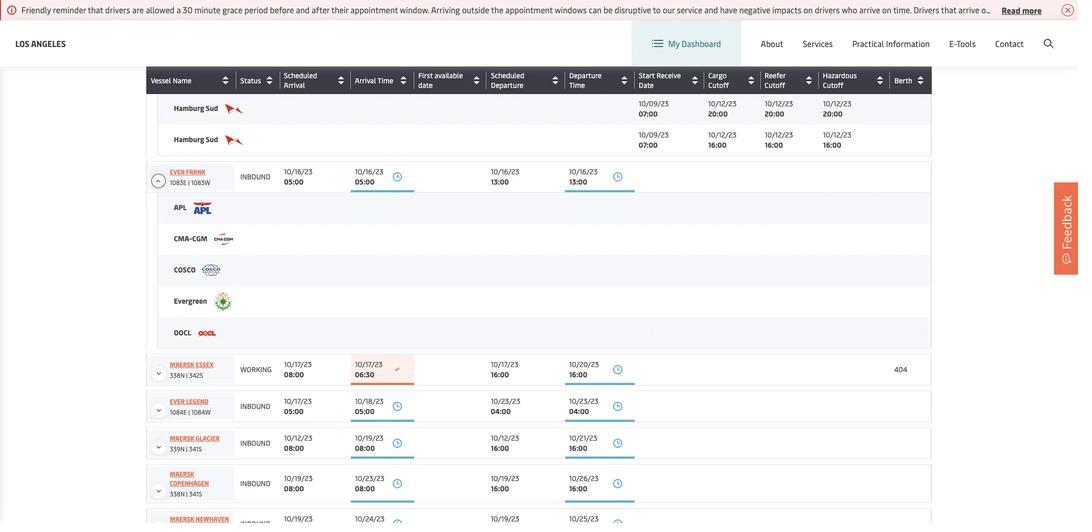 Task type: describe. For each thing, give the bounding box(es) containing it.
contact
[[996, 38, 1025, 49]]

inbound for 10/19/23
[[240, 479, 271, 489]]

hamburg sud image
[[225, 135, 243, 146]]

vessel
[[151, 75, 171, 85]]

first available date button
[[419, 71, 484, 90]]

location
[[817, 30, 849, 41]]

2 10/16/23 05:00 from the left
[[355, 167, 384, 187]]

information
[[887, 38, 931, 49]]

date
[[639, 80, 654, 90]]

2 10/09/23 07:00 from the top
[[639, 36, 669, 56]]

menu
[[907, 30, 928, 41]]

2 13:00 from the left
[[569, 177, 588, 187]]

account
[[1029, 30, 1059, 41]]

friendly
[[21, 4, 51, 15]]

16:00 inside 10/20/23 16:00
[[569, 370, 588, 380]]

global menu
[[882, 30, 928, 41]]

3 10/16/23 from the left
[[491, 167, 520, 177]]

1 horizontal spatial departure
[[570, 71, 602, 80]]

arrival time
[[355, 75, 394, 85]]

start receive date button
[[639, 71, 702, 90]]

10/17/23 for 08:00
[[284, 360, 312, 370]]

07:00 for hamburg sud icon
[[639, 109, 658, 119]]

frank
[[186, 168, 206, 176]]

| for 10/12/23 08:00
[[186, 445, 188, 453]]

glacier
[[196, 435, 220, 443]]

07:00 for hamburg sud image
[[639, 140, 658, 150]]

have
[[721, 4, 738, 15]]

1 appointment from the left
[[351, 4, 398, 15]]

global
[[882, 30, 905, 41]]

cutoff for reefer
[[765, 80, 786, 90]]

about
[[761, 38, 784, 49]]

period
[[245, 4, 268, 15]]

practical
[[853, 38, 885, 49]]

2 horizontal spatial 10/23/23
[[569, 397, 599, 406]]

hamburg for 16:00
[[174, 135, 204, 144]]

20:00 down about popup button
[[765, 78, 785, 88]]

10/18/23
[[355, 397, 384, 406]]

to
[[653, 4, 661, 15]]

apl image
[[193, 202, 212, 215]]

08:00 for 10/19/23 08:00
[[284, 444, 304, 453]]

2 10/16/23 from the left
[[355, 167, 384, 177]]

2 04:00 from the left
[[569, 407, 590, 417]]

10/12/23 20:00 down cargo cutoff
[[709, 99, 737, 119]]

338n for working
[[170, 372, 185, 380]]

window.
[[400, 4, 430, 15]]

10/12/23 20:00 down dashboard
[[709, 68, 737, 88]]

login / create account link
[[958, 20, 1059, 51]]

30
[[183, 4, 193, 15]]

maersk for maersk essex 338n | 342s
[[170, 361, 194, 369]]

1 10/16/23 13:00 from the left
[[491, 167, 520, 187]]

10/12/23 08:00
[[284, 434, 313, 453]]

los angeles
[[15, 38, 66, 49]]

10/26/23 16:00
[[569, 474, 599, 494]]

10/17/23 for 05:00
[[284, 397, 312, 406]]

cargo cutoff
[[709, 71, 729, 90]]

20:00 down cargo cutoff
[[709, 109, 728, 119]]

| for 10/17/23 08:00
[[186, 372, 188, 380]]

1 drivers from the left
[[105, 4, 130, 15]]

first available date
[[419, 71, 463, 90]]

1 that from the left
[[88, 4, 103, 15]]

10/21/23
[[569, 434, 598, 443]]

07:00 for msc icon
[[639, 78, 658, 88]]

cargo cutoff button
[[709, 71, 759, 90]]

evergreen image
[[214, 293, 232, 311]]

maersk image
[[209, 5, 228, 25]]

drivers
[[914, 4, 940, 15]]

hamburg sud for 20:00
[[174, 103, 220, 113]]

scheduled departure button
[[491, 71, 563, 90]]

status
[[241, 75, 261, 85]]

disruptive
[[615, 4, 652, 15]]

1 10/23/23 04:00 from the left
[[491, 397, 521, 417]]

departure time
[[570, 71, 602, 90]]

10/09/23 for msc icon
[[639, 68, 669, 77]]

read more button
[[1003, 4, 1043, 16]]

20:00 down reefer cutoff
[[765, 109, 785, 119]]

16:00 inside 10/19/23 16:00
[[491, 484, 509, 494]]

10/17/23 05:00
[[284, 397, 312, 417]]

1083e
[[170, 179, 187, 187]]

maersk essex 338n | 342s
[[170, 361, 214, 380]]

legend
[[186, 398, 209, 406]]

status button
[[241, 72, 278, 89]]

ever legend 1084e | 1084w
[[170, 398, 211, 417]]

342s
[[189, 372, 203, 380]]

2 appointment from the left
[[506, 4, 553, 15]]

07:00 for maersk image
[[639, 15, 658, 25]]

feedback button
[[1055, 182, 1079, 275]]

apl
[[174, 203, 188, 212]]

1 their from the left
[[332, 4, 349, 15]]

3 appointment from the left
[[1030, 4, 1078, 15]]

10/09/23 07:00 for maersk image
[[639, 5, 669, 25]]

services button
[[803, 20, 833, 67]]

my
[[669, 38, 680, 49]]

10/21/23 16:00
[[569, 434, 598, 453]]

service
[[677, 4, 703, 15]]

reminder
[[53, 4, 86, 15]]

scheduled for arrival
[[284, 71, 317, 80]]

vessel name
[[151, 75, 192, 85]]

10/18/23 05:00
[[355, 397, 384, 417]]

ever frank 1083e | 1083w
[[170, 168, 210, 187]]

time for departure time
[[570, 80, 585, 90]]

2 that from the left
[[942, 4, 957, 15]]

name
[[173, 75, 192, 85]]

los angeles link
[[15, 37, 66, 50]]

inbound for 10/16/23
[[240, 172, 271, 182]]

maersk for maersk
[[174, 10, 204, 19]]

arriving
[[432, 4, 460, 15]]

2 their from the left
[[1011, 4, 1028, 15]]

departure time button
[[570, 71, 633, 90]]

1083w
[[191, 179, 210, 187]]

feedback
[[1059, 195, 1076, 250]]

16:00 inside 10/21/23 16:00
[[569, 444, 588, 453]]

date
[[419, 80, 433, 90]]

1 and from the left
[[296, 4, 310, 15]]

login
[[977, 30, 997, 41]]

10/19/23 16:00
[[491, 474, 520, 494]]

1 horizontal spatial 10/19/23 08:00
[[355, 434, 384, 453]]

cosco
[[174, 265, 197, 275]]

404
[[895, 365, 908, 375]]

arrival time button
[[355, 72, 412, 89]]

start
[[639, 71, 655, 80]]

the
[[492, 4, 504, 15]]

scheduled for departure
[[491, 71, 525, 80]]

sud for 20:00
[[206, 103, 218, 113]]

msc image
[[195, 70, 214, 86]]

cma cgm image
[[214, 234, 233, 245]]

oocl
[[174, 328, 193, 338]]

grace
[[223, 4, 243, 15]]

first
[[419, 71, 433, 80]]

can
[[589, 4, 602, 15]]

arrival inside scheduled arrival
[[284, 80, 305, 90]]

10/20/23 16:00
[[569, 360, 599, 380]]

scheduled arrival button
[[284, 71, 349, 90]]

friendly reminder that drivers are allowed a 30 minute grace period before and after their appointment window. arriving outside the appointment windows can be disruptive to our service and have negative impacts on drivers who arrive on time. drivers that arrive outside their appointment 
[[21, 4, 1079, 15]]

10/12/23 20:00 down services dropdown button
[[824, 68, 852, 88]]

maersk glacier 339n | 341s
[[170, 435, 220, 453]]

20:00 down services
[[824, 78, 843, 88]]

dashboard
[[682, 38, 722, 49]]

05:00 inside 10/17/23 05:00
[[284, 407, 304, 417]]

practical information button
[[853, 20, 931, 67]]

10/20/23
[[569, 360, 599, 370]]

1 10/16/23 from the left
[[284, 167, 313, 177]]

2 07:00 from the top
[[639, 47, 658, 56]]

angeles
[[31, 38, 66, 49]]



Task type: vqa. For each thing, say whether or not it's contained in the screenshot.


Task type: locate. For each thing, give the bounding box(es) containing it.
10/09/23 07:00 for hamburg sud icon
[[639, 99, 669, 119]]

2 and from the left
[[705, 4, 719, 15]]

0 horizontal spatial 10/23/23 04:00
[[491, 397, 521, 417]]

time inside button
[[378, 75, 394, 85]]

1 horizontal spatial outside
[[982, 4, 1009, 15]]

1 07:00 from the top
[[639, 15, 658, 25]]

341s inside maersk copenhagen 338n | 341s
[[189, 490, 202, 499]]

0 horizontal spatial 10/16/23 05:00
[[284, 167, 313, 187]]

5 10/09/23 from the top
[[639, 130, 669, 140]]

10/12/23 20:00 down about popup button
[[765, 68, 794, 88]]

339n
[[170, 445, 185, 453]]

1 vertical spatial hamburg
[[174, 135, 204, 144]]

on
[[804, 4, 813, 15], [883, 4, 892, 15]]

338n for inbound
[[170, 490, 185, 499]]

cutoff inside reefer cutoff
[[765, 80, 786, 90]]

0 horizontal spatial 10/16/23 13:00
[[491, 167, 520, 187]]

0 horizontal spatial arrive
[[860, 4, 881, 15]]

20:00 down dashboard
[[709, 78, 728, 88]]

1 10/09/23 07:00 from the top
[[639, 5, 669, 25]]

hazardous
[[824, 71, 857, 80]]

341s down copenhagen at the left bottom of page
[[189, 490, 202, 499]]

arrive right who
[[860, 4, 881, 15]]

after
[[312, 4, 330, 15]]

16:00 inside 10/17/23 16:00
[[491, 370, 509, 380]]

08:00 inside '10/12/23 08:00'
[[284, 444, 304, 453]]

0 horizontal spatial 10/23/23
[[355, 474, 385, 484]]

| down copenhagen at the left bottom of page
[[186, 490, 188, 499]]

1 cutoff from the left
[[709, 80, 729, 90]]

| right 339n
[[186, 445, 188, 453]]

hamburg sud image
[[225, 104, 243, 115]]

1 338n from the top
[[170, 372, 185, 380]]

1 horizontal spatial 10/23/23 04:00
[[569, 397, 599, 417]]

time left date
[[378, 75, 394, 85]]

1 horizontal spatial arrival
[[355, 75, 376, 85]]

0 horizontal spatial cutoff
[[709, 80, 729, 90]]

their up login / create account
[[1011, 4, 1028, 15]]

0 horizontal spatial appointment
[[351, 4, 398, 15]]

and left have
[[705, 4, 719, 15]]

arrival right the scheduled arrival button
[[355, 75, 376, 85]]

hamburg down vessel name button
[[174, 103, 204, 113]]

switch location button
[[774, 30, 849, 41]]

2 10/16/23 13:00 from the left
[[569, 167, 598, 187]]

5 10/09/23 07:00 from the top
[[639, 130, 669, 150]]

1 horizontal spatial 10/23/23
[[491, 397, 521, 406]]

evergreen
[[174, 296, 209, 306]]

time right scheduled departure button
[[570, 80, 585, 90]]

1 arrive from the left
[[860, 4, 881, 15]]

close alert image
[[1063, 4, 1075, 16]]

0 horizontal spatial departure
[[491, 80, 524, 90]]

3 07:00 from the top
[[639, 78, 658, 88]]

341s down glacier
[[189, 445, 202, 453]]

maersk up 339n
[[170, 435, 194, 443]]

copenhagen
[[170, 480, 209, 488]]

0 horizontal spatial outside
[[462, 4, 490, 15]]

time
[[378, 75, 394, 85], [570, 80, 585, 90]]

0 horizontal spatial that
[[88, 4, 103, 15]]

e-
[[950, 38, 957, 49]]

scheduled inside the scheduled arrival button
[[284, 71, 317, 80]]

and left after
[[296, 4, 310, 15]]

10/17/23 for 06:30
[[355, 360, 383, 370]]

2 10/23/23 04:00 from the left
[[569, 397, 599, 417]]

my dashboard button
[[652, 20, 722, 67]]

1 horizontal spatial on
[[883, 4, 892, 15]]

2 outside from the left
[[982, 4, 1009, 15]]

1 341s from the top
[[189, 445, 202, 453]]

1 horizontal spatial their
[[1011, 4, 1028, 15]]

1 10/09/23 from the top
[[639, 5, 669, 15]]

10/09/23 07:00 for hamburg sud image
[[639, 130, 669, 150]]

working
[[240, 365, 272, 375]]

0 vertical spatial 10/19/23 08:00
[[355, 434, 384, 453]]

| inside ever legend 1084e | 1084w
[[189, 408, 190, 417]]

1 inbound from the top
[[240, 172, 271, 182]]

their right after
[[332, 4, 349, 15]]

341s inside maersk glacier 339n | 341s
[[189, 445, 202, 453]]

1 horizontal spatial 10/16/23 13:00
[[569, 167, 598, 187]]

2 cutoff from the left
[[765, 80, 786, 90]]

08:00 for 10/17/23 06:30
[[284, 370, 304, 380]]

| right 1084e
[[189, 408, 190, 417]]

maersk up copenhagen at the left bottom of page
[[170, 470, 194, 479]]

0 horizontal spatial their
[[332, 4, 349, 15]]

10/17/23 for 16:00
[[491, 360, 519, 370]]

0 horizontal spatial 10/19/23
[[284, 474, 313, 484]]

drivers left who
[[815, 4, 840, 15]]

2 horizontal spatial cutoff
[[824, 80, 844, 90]]

10/17/23 16:00
[[491, 360, 519, 380]]

my dashboard
[[669, 38, 722, 49]]

341s for 10/12/23 08:00
[[189, 445, 202, 453]]

1 hamburg sud from the top
[[174, 103, 220, 113]]

1 horizontal spatial and
[[705, 4, 719, 15]]

cosco image
[[202, 265, 221, 277]]

msc
[[174, 72, 190, 82]]

impacts
[[773, 4, 802, 15]]

0 horizontal spatial arrival
[[284, 80, 305, 90]]

1 outside from the left
[[462, 4, 490, 15]]

| inside maersk essex 338n | 342s
[[186, 372, 188, 380]]

10/23/23 04:00
[[491, 397, 521, 417], [569, 397, 599, 417]]

ever up 1083e
[[170, 168, 185, 176]]

16:00 inside "10/26/23 16:00"
[[569, 484, 588, 494]]

windows
[[555, 4, 587, 15]]

13:00
[[491, 177, 509, 187], [569, 177, 588, 187]]

hamburg sud down vessel name button
[[174, 103, 220, 113]]

our
[[663, 4, 675, 15]]

10/19/23 08:00 down '10/12/23 08:00'
[[284, 474, 313, 494]]

outside left the
[[462, 4, 490, 15]]

1 vertical spatial 10/19/23 08:00
[[284, 474, 313, 494]]

10/12/23 20:00 down hazardous cutoff
[[824, 99, 852, 119]]

| for 10/16/23 05:00
[[188, 179, 190, 187]]

practical information
[[853, 38, 931, 49]]

2 scheduled from the left
[[491, 71, 525, 80]]

cutoff for cargo
[[709, 80, 729, 90]]

10/12/23
[[709, 5, 737, 15], [765, 5, 794, 15], [824, 5, 852, 15], [709, 36, 737, 46], [765, 36, 794, 46], [824, 36, 852, 46], [709, 68, 737, 77], [765, 68, 794, 77], [824, 68, 852, 77], [709, 99, 737, 109], [765, 99, 794, 109], [824, 99, 852, 109], [709, 130, 737, 140], [765, 130, 794, 140], [824, 130, 852, 140], [284, 434, 313, 443], [491, 434, 520, 443]]

sud left hamburg sud image
[[206, 135, 218, 144]]

ever for 10/16/23
[[170, 168, 185, 176]]

1 vertical spatial hamburg sud
[[174, 135, 220, 144]]

2 inbound from the top
[[240, 402, 271, 411]]

08:00 inside 10/23/23 08:00
[[355, 484, 375, 494]]

on left time.
[[883, 4, 892, 15]]

0 horizontal spatial scheduled
[[284, 71, 317, 80]]

| inside ever frank 1083e | 1083w
[[188, 179, 190, 187]]

| left 342s
[[186, 372, 188, 380]]

1 horizontal spatial that
[[942, 4, 957, 15]]

3 inbound from the top
[[240, 439, 271, 448]]

departure inside scheduled departure
[[491, 80, 524, 90]]

ever
[[170, 168, 185, 176], [170, 398, 185, 406]]

hazardous cutoff
[[824, 71, 857, 90]]

reefer cutoff button
[[765, 71, 817, 90]]

10/09/23 07:00 for msc icon
[[639, 68, 669, 88]]

3 10/09/23 from the top
[[639, 68, 669, 77]]

0 vertical spatial hamburg sud
[[174, 103, 220, 113]]

04:00
[[491, 407, 511, 417], [569, 407, 590, 417]]

appointment right the
[[506, 4, 553, 15]]

10/09/23 for hamburg sud image
[[639, 130, 669, 140]]

berth button
[[895, 72, 929, 89]]

20:00 down hazardous cutoff
[[824, 109, 843, 119]]

|
[[188, 179, 190, 187], [186, 372, 188, 380], [189, 408, 190, 417], [186, 445, 188, 453], [186, 490, 188, 499]]

1 horizontal spatial 13:00
[[569, 177, 588, 187]]

departure
[[570, 71, 602, 80], [491, 80, 524, 90]]

4 10/09/23 from the top
[[639, 99, 669, 109]]

read more
[[1003, 4, 1043, 16]]

10/09/23 07:00
[[639, 5, 669, 25], [639, 36, 669, 56], [639, 68, 669, 88], [639, 99, 669, 119], [639, 130, 669, 150]]

2 hamburg from the top
[[174, 135, 204, 144]]

be
[[604, 4, 613, 15]]

1 horizontal spatial cutoff
[[765, 80, 786, 90]]

hamburg for 20:00
[[174, 103, 204, 113]]

10/12/23 16:00
[[709, 5, 737, 25], [765, 5, 794, 25], [824, 5, 852, 25], [709, 36, 737, 56], [765, 36, 794, 56], [824, 36, 852, 56], [709, 130, 737, 150], [765, 130, 794, 150], [824, 130, 852, 150], [491, 434, 520, 453]]

10/09/23 for maersk image
[[639, 5, 669, 15]]

0 horizontal spatial and
[[296, 4, 310, 15]]

cargo
[[709, 71, 727, 80]]

2 horizontal spatial appointment
[[1030, 4, 1078, 15]]

maersk copenhagen 338n | 341s
[[170, 470, 209, 499]]

1 horizontal spatial appointment
[[506, 4, 553, 15]]

maersk left maersk image
[[174, 10, 204, 19]]

inbound for 10/12/23
[[240, 439, 271, 448]]

scheduled inside scheduled departure button
[[491, 71, 525, 80]]

maersk inside maersk glacier 339n | 341s
[[170, 435, 194, 443]]

cutoff for hazardous
[[824, 80, 844, 90]]

04:00 down 10/17/23 16:00
[[491, 407, 511, 417]]

maersk for maersk glacier 339n | 341s
[[170, 435, 194, 443]]

2 drivers from the left
[[815, 4, 840, 15]]

a
[[177, 4, 181, 15]]

0 horizontal spatial 13:00
[[491, 177, 509, 187]]

0 horizontal spatial drivers
[[105, 4, 130, 15]]

10/23/23 04:00 up 10/21/23
[[569, 397, 599, 417]]

10/23/23 04:00 down 10/17/23 16:00
[[491, 397, 521, 417]]

04:00 up 10/21/23
[[569, 407, 590, 417]]

time inside departure time
[[570, 80, 585, 90]]

that right drivers
[[942, 4, 957, 15]]

1 13:00 from the left
[[491, 177, 509, 187]]

cma-cgm
[[174, 234, 209, 244]]

338n inside maersk copenhagen 338n | 341s
[[170, 490, 185, 499]]

arrival right status button
[[284, 80, 305, 90]]

16:00
[[709, 15, 727, 25], [765, 15, 784, 25], [824, 15, 842, 25], [709, 47, 727, 56], [765, 47, 784, 56], [824, 47, 842, 56], [709, 140, 727, 150], [765, 140, 784, 150], [824, 140, 842, 150], [491, 370, 509, 380], [569, 370, 588, 380], [491, 444, 509, 453], [569, 444, 588, 453], [491, 484, 509, 494], [569, 484, 588, 494]]

cgm
[[192, 234, 208, 244]]

outside up /
[[982, 4, 1009, 15]]

1 vertical spatial 341s
[[189, 490, 202, 499]]

1 hamburg from the top
[[174, 103, 204, 113]]

essex
[[196, 361, 214, 369]]

ever inside ever frank 1083e | 1083w
[[170, 168, 185, 176]]

login / create account
[[977, 30, 1059, 41]]

2 hamburg sud from the top
[[174, 135, 220, 144]]

4 07:00 from the top
[[639, 109, 658, 119]]

4 10/16/23 from the left
[[569, 167, 598, 177]]

0 horizontal spatial 10/19/23 08:00
[[284, 474, 313, 494]]

08:00 inside 10/17/23 08:00
[[284, 370, 304, 380]]

1 scheduled from the left
[[284, 71, 317, 80]]

0 horizontal spatial 04:00
[[491, 407, 511, 417]]

drivers
[[105, 4, 130, 15], [815, 4, 840, 15]]

ever for 10/17/23
[[170, 398, 185, 406]]

0 vertical spatial hamburg
[[174, 103, 204, 113]]

1 horizontal spatial time
[[570, 80, 585, 90]]

0 vertical spatial ever
[[170, 168, 185, 176]]

hamburg sud for 16:00
[[174, 135, 220, 144]]

10/12/23 20:00 down reefer cutoff
[[765, 99, 794, 119]]

that right reminder in the top left of the page
[[88, 4, 103, 15]]

| for 10/19/23 08:00
[[186, 490, 188, 499]]

2 10/09/23 from the top
[[639, 36, 669, 46]]

5 07:00 from the top
[[639, 140, 658, 150]]

0 vertical spatial sud
[[206, 103, 218, 113]]

| inside maersk glacier 339n | 341s
[[186, 445, 188, 453]]

cutoff down dashboard
[[709, 80, 729, 90]]

10/09/23 for hamburg sud icon
[[639, 99, 669, 109]]

2 sud from the top
[[206, 135, 218, 144]]

| for 10/17/23 05:00
[[189, 408, 190, 417]]

switch location
[[791, 30, 849, 41]]

tools
[[957, 38, 977, 49]]

appointment left window.
[[351, 4, 398, 15]]

1 vertical spatial 338n
[[170, 490, 185, 499]]

| inside maersk copenhagen 338n | 341s
[[186, 490, 188, 499]]

338n down copenhagen at the left bottom of page
[[170, 490, 185, 499]]

3 cutoff from the left
[[824, 80, 844, 90]]

sud left hamburg sud icon
[[206, 103, 218, 113]]

07:00
[[639, 15, 658, 25], [639, 47, 658, 56], [639, 78, 658, 88], [639, 109, 658, 119], [639, 140, 658, 150]]

oocl image
[[198, 330, 216, 337]]

outside
[[462, 4, 490, 15], [982, 4, 1009, 15]]

4 inbound from the top
[[240, 479, 271, 489]]

2 ever from the top
[[170, 398, 185, 406]]

cutoff right 'reefer cutoff' button
[[824, 80, 844, 90]]

2 arrive from the left
[[959, 4, 980, 15]]

inbound for 10/17/23
[[240, 402, 271, 411]]

cutoff inside hazardous cutoff
[[824, 80, 844, 90]]

08:00 for 10/23/23 08:00
[[284, 484, 304, 494]]

2 341s from the top
[[189, 490, 202, 499]]

e-tools
[[950, 38, 977, 49]]

06:30
[[355, 370, 375, 380]]

1 vertical spatial sud
[[206, 135, 218, 144]]

10/19/23
[[355, 434, 384, 443], [284, 474, 313, 484], [491, 474, 520, 484]]

receive
[[657, 71, 681, 80]]

338n left 342s
[[170, 372, 185, 380]]

before
[[270, 4, 294, 15]]

1 04:00 from the left
[[491, 407, 511, 417]]

10/19/23 08:00 down 10/18/23 05:00
[[355, 434, 384, 453]]

1 horizontal spatial 04:00
[[569, 407, 590, 417]]

| right 1083e
[[188, 179, 190, 187]]

1 horizontal spatial drivers
[[815, 4, 840, 15]]

maersk inside maersk essex 338n | 342s
[[170, 361, 194, 369]]

10/17/23 08:00
[[284, 360, 312, 380]]

los
[[15, 38, 29, 49]]

sud for 16:00
[[206, 135, 218, 144]]

338n inside maersk essex 338n | 342s
[[170, 372, 185, 380]]

hamburg sud up the frank at the left of the page
[[174, 135, 220, 144]]

hamburg up the frank at the left of the page
[[174, 135, 204, 144]]

0 horizontal spatial on
[[804, 4, 813, 15]]

1 sud from the top
[[206, 103, 218, 113]]

scheduled departure
[[491, 71, 525, 90]]

1 vertical spatial ever
[[170, 398, 185, 406]]

0 vertical spatial 338n
[[170, 372, 185, 380]]

maersk up 342s
[[170, 361, 194, 369]]

ever up 1084e
[[170, 398, 185, 406]]

1 horizontal spatial scheduled
[[491, 71, 525, 80]]

arrive up login
[[959, 4, 980, 15]]

4 10/09/23 07:00 from the top
[[639, 99, 669, 119]]

1084w
[[192, 408, 211, 417]]

hazardous cutoff button
[[824, 71, 888, 90]]

ever inside ever legend 1084e | 1084w
[[170, 398, 185, 406]]

05:00
[[284, 177, 304, 187], [355, 177, 375, 187], [284, 407, 304, 417], [355, 407, 375, 417]]

341s for 10/19/23 08:00
[[189, 490, 202, 499]]

2 horizontal spatial 10/19/23
[[491, 474, 520, 484]]

338n
[[170, 372, 185, 380], [170, 490, 185, 499]]

are
[[132, 4, 144, 15]]

maersk for maersk copenhagen 338n | 341s
[[170, 470, 194, 479]]

reefer
[[765, 71, 786, 80]]

10/19/23 08:00
[[355, 434, 384, 453], [284, 474, 313, 494]]

drivers left "are"
[[105, 4, 130, 15]]

appointment up account
[[1030, 4, 1078, 15]]

berth
[[895, 75, 913, 85]]

arrival inside button
[[355, 75, 376, 85]]

2 on from the left
[[883, 4, 892, 15]]

3 10/09/23 07:00 from the top
[[639, 68, 669, 88]]

on right impacts
[[804, 4, 813, 15]]

time for arrival time
[[378, 75, 394, 85]]

1 ever from the top
[[170, 168, 185, 176]]

1 horizontal spatial 10/16/23 05:00
[[355, 167, 384, 187]]

their
[[332, 4, 349, 15], [1011, 4, 1028, 15]]

1 horizontal spatial arrive
[[959, 4, 980, 15]]

maersk inside maersk copenhagen 338n | 341s
[[170, 470, 194, 479]]

0 horizontal spatial time
[[378, 75, 394, 85]]

2 338n from the top
[[170, 490, 185, 499]]

1 10/16/23 05:00 from the left
[[284, 167, 313, 187]]

available
[[435, 71, 463, 80]]

0 vertical spatial 341s
[[189, 445, 202, 453]]

cutoff down about popup button
[[765, 80, 786, 90]]

1 on from the left
[[804, 4, 813, 15]]

05:00 inside 10/18/23 05:00
[[355, 407, 375, 417]]

1 horizontal spatial 10/19/23
[[355, 434, 384, 443]]



